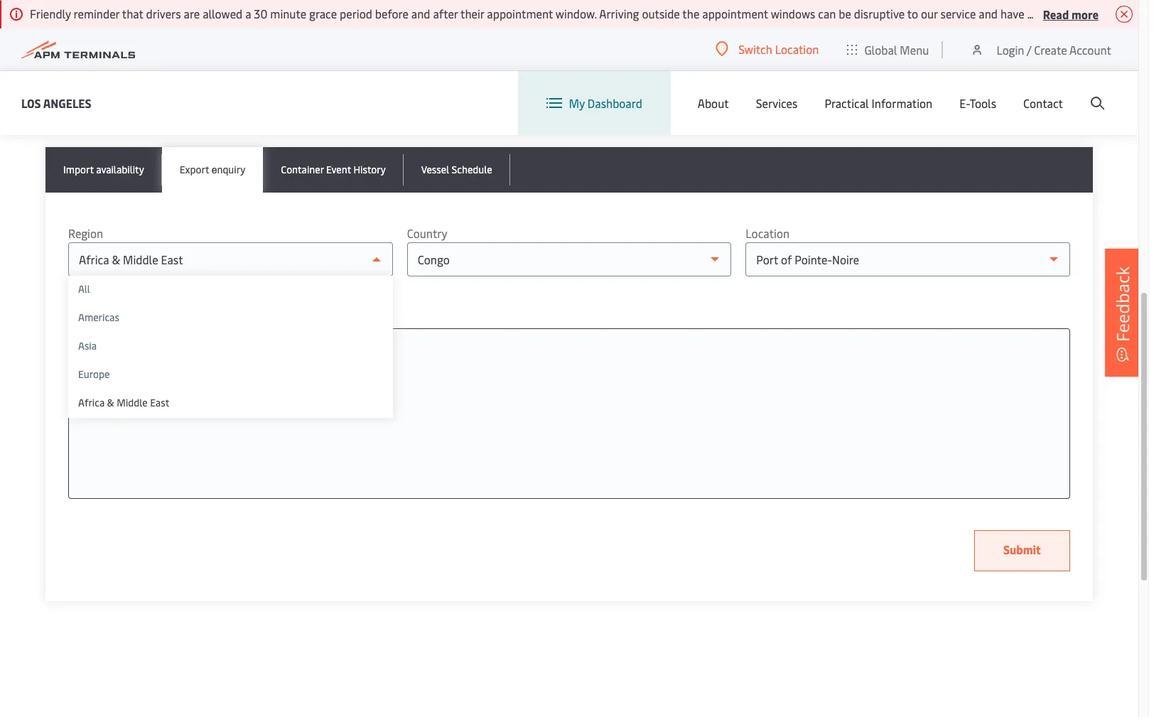 Task type: vqa. For each thing, say whether or not it's contained in the screenshot.
containers in An APMTerminals.com account enables you to save containers to your Container Watchlist, set daily Watchlist email notifications, and subscribe for Terminal Alerts. Terminal Alerts provide you with real-time, personalised operational updates via SMS or email. An APM Terminals account is also required to manage Truck Appointments or Additional Service Requests at some terminals.
no



Task type: locate. For each thing, give the bounding box(es) containing it.
0 horizontal spatial or
[[167, 349, 176, 363]]

a left 30
[[245, 6, 251, 21]]

location
[[261, 100, 302, 115]]

to left paste on the left of page
[[226, 349, 236, 363]]

here
[[145, 349, 165, 363]]

your
[[107, 349, 126, 363]]

switch location button
[[716, 41, 820, 57]]

driv
[[1133, 6, 1150, 21]]

0 horizontal spatial the
[[241, 100, 258, 115]]

all
[[78, 282, 90, 296]]

a right the at
[[367, 100, 373, 115]]

search
[[46, 68, 105, 95]]

tools
[[970, 95, 997, 111]]

the right change
[[241, 100, 258, 115]]

read more button
[[1044, 5, 1099, 23]]

1 horizontal spatial ids
[[305, 349, 319, 363]]

0 horizontal spatial and
[[412, 6, 431, 21]]

tab list
[[46, 147, 1094, 193]]

to left our
[[908, 6, 919, 21]]

or inside search again enter additional containers, or change the location to search at a different terminal.
[[188, 100, 199, 115]]

2 and from the left
[[979, 6, 998, 21]]

history
[[354, 163, 386, 176]]

1 vertical spatial a
[[367, 100, 373, 115]]

and left have
[[979, 6, 998, 21]]

ids right multiple
[[305, 349, 319, 363]]

be
[[839, 6, 852, 21]]

a
[[245, 6, 251, 21], [367, 100, 373, 115]]

change
[[202, 100, 238, 115]]

close alert image
[[1116, 6, 1134, 23]]

more
[[1072, 6, 1099, 22]]

the inside search again enter additional containers, or change the location to search at a different terminal.
[[241, 100, 258, 115]]

have
[[1001, 6, 1025, 21]]

2 ids from the left
[[305, 349, 319, 363]]

read more
[[1044, 6, 1099, 22]]

0 horizontal spatial ids
[[129, 349, 142, 363]]

disruptive
[[855, 6, 905, 21]]

friendly
[[30, 6, 71, 21]]

2 vertical spatial to
[[226, 349, 236, 363]]

import availability button
[[46, 147, 162, 193]]

list box
[[68, 276, 393, 418]]

arriving
[[600, 6, 640, 21]]

africa & middle east
[[78, 396, 169, 410]]

items
[[77, 302, 102, 315]]

0 horizontal spatial appointment
[[487, 6, 553, 21]]

appointment right their
[[487, 6, 553, 21]]

menu
[[901, 42, 930, 57]]

additional
[[76, 100, 127, 115]]

tab list containing import availability
[[46, 147, 1094, 193]]

1 vertical spatial to
[[304, 100, 315, 115]]

30
[[254, 6, 268, 21]]

location
[[776, 41, 820, 57], [746, 225, 790, 241]]

import availability
[[63, 163, 144, 176]]

/
[[1027, 42, 1032, 57]]

middle
[[117, 396, 148, 410]]

import
[[63, 163, 94, 176]]

2 appointment from the left
[[703, 6, 769, 21]]

еnquiry
[[212, 163, 246, 176]]

0 items
[[68, 302, 102, 315]]

that
[[122, 6, 143, 21]]

0 vertical spatial a
[[245, 6, 251, 21]]

2 horizontal spatial to
[[908, 6, 919, 21]]

the right outside
[[683, 6, 700, 21]]

ids right the your
[[129, 349, 142, 363]]

east
[[150, 396, 169, 410]]

availability
[[96, 163, 144, 176]]

1 ids from the left
[[129, 349, 142, 363]]

africa & middle east option
[[68, 390, 393, 418]]

login / create account link
[[971, 28, 1112, 70]]

on
[[1117, 6, 1130, 21]]

1 vertical spatial or
[[167, 349, 176, 363]]

1 horizontal spatial and
[[979, 6, 998, 21]]

1 horizontal spatial appointment
[[703, 6, 769, 21]]

1 horizontal spatial the
[[683, 6, 700, 21]]

ctrl+v
[[197, 349, 224, 363]]

appointment
[[487, 6, 553, 21], [703, 6, 769, 21]]

export
[[180, 163, 209, 176]]

different
[[376, 100, 421, 115]]

after
[[433, 6, 458, 21]]

&
[[107, 396, 114, 410]]

a inside search again enter additional containers, or change the location to search at a different terminal.
[[367, 100, 373, 115]]

europe option
[[68, 361, 393, 390]]

africa
[[78, 396, 105, 410]]

1 vertical spatial the
[[241, 100, 258, 115]]

to left search
[[304, 100, 315, 115]]

1 horizontal spatial a
[[367, 100, 373, 115]]

1 horizontal spatial to
[[304, 100, 315, 115]]

my dashboard button
[[547, 71, 643, 135]]

login
[[997, 42, 1025, 57]]

their
[[461, 6, 485, 21]]

0 horizontal spatial a
[[245, 6, 251, 21]]

to
[[908, 6, 919, 21], [304, 100, 315, 115], [226, 349, 236, 363]]

global menu
[[865, 42, 930, 57]]

my dashboard
[[569, 95, 643, 111]]

0 vertical spatial location
[[776, 41, 820, 57]]

or left change
[[188, 100, 199, 115]]

window.
[[556, 6, 597, 21]]

appointment up switch
[[703, 6, 769, 21]]

los angeles link
[[21, 94, 91, 112]]

about button
[[698, 71, 729, 135]]

0 vertical spatial the
[[683, 6, 700, 21]]

None text field
[[83, 343, 1056, 369]]

country
[[407, 225, 448, 241]]

or left the "use" at left
[[167, 349, 176, 363]]

the
[[683, 6, 700, 21], [241, 100, 258, 115]]

0 vertical spatial or
[[188, 100, 199, 115]]

and left after
[[412, 6, 431, 21]]

global
[[865, 42, 898, 57]]

drivers
[[146, 6, 181, 21]]

switch location
[[739, 41, 820, 57]]

search
[[318, 100, 351, 115]]

to inside search again enter additional containers, or change the location to search at a different terminal.
[[304, 100, 315, 115]]

1 horizontal spatial or
[[188, 100, 199, 115]]

read
[[1044, 6, 1070, 22]]



Task type: describe. For each thing, give the bounding box(es) containing it.
container event history
[[281, 163, 386, 176]]

europe
[[78, 368, 110, 381]]

friendly reminder that drivers are allowed a 30 minute grace period before and after their appointment window. arriving outside the appointment windows can be disruptive to our service and have negative impacts on driv
[[30, 6, 1150, 21]]

global menu button
[[834, 28, 944, 71]]

los
[[21, 95, 41, 111]]

1 vertical spatial location
[[746, 225, 790, 241]]

create
[[1035, 42, 1068, 57]]

list box containing all
[[68, 276, 393, 418]]

asia option
[[68, 333, 393, 361]]

service
[[941, 6, 977, 21]]

container event history button
[[263, 147, 404, 193]]

0 horizontal spatial to
[[226, 349, 236, 363]]

login / create account
[[997, 42, 1112, 57]]

negative
[[1028, 6, 1071, 21]]

export еnquiry button
[[162, 147, 263, 193]]

allowed
[[203, 6, 243, 21]]

again
[[110, 68, 157, 95]]

services button
[[756, 71, 798, 135]]

my
[[569, 95, 585, 111]]

e-tools
[[960, 95, 997, 111]]

all option
[[68, 276, 393, 304]]

account
[[1070, 42, 1112, 57]]

dashboard
[[588, 95, 643, 111]]

enter
[[46, 100, 73, 115]]

e-tools button
[[960, 71, 997, 135]]

outside
[[642, 6, 680, 21]]

schedule
[[452, 163, 493, 176]]

windows
[[771, 6, 816, 21]]

reminder
[[74, 6, 120, 21]]

contact
[[1024, 95, 1064, 111]]

0 vertical spatial to
[[908, 6, 919, 21]]

minute
[[270, 6, 307, 21]]

can
[[819, 6, 837, 21]]

americas option
[[68, 304, 393, 333]]

practical information button
[[825, 71, 933, 135]]

type
[[83, 349, 104, 363]]

at
[[354, 100, 364, 115]]

about
[[698, 95, 729, 111]]

before
[[375, 6, 409, 21]]

e-
[[960, 95, 970, 111]]

container
[[281, 163, 324, 176]]

practical
[[825, 95, 870, 111]]

vessel schedule button
[[404, 147, 510, 193]]

services
[[756, 95, 798, 111]]

our
[[922, 6, 938, 21]]

region
[[68, 225, 103, 241]]

event
[[326, 163, 351, 176]]

impacts
[[1074, 6, 1115, 21]]

angeles
[[43, 95, 91, 111]]

americas
[[78, 311, 119, 324]]

containers,
[[130, 100, 186, 115]]

vessel schedule
[[422, 163, 493, 176]]

multiple
[[265, 349, 303, 363]]

0
[[68, 302, 74, 315]]

feedback
[[1112, 266, 1135, 342]]

contact button
[[1024, 71, 1064, 135]]

are
[[184, 6, 200, 21]]

vessel
[[422, 163, 450, 176]]

information
[[872, 95, 933, 111]]

switch
[[739, 41, 773, 57]]

type your ids here or use ctrl+v to paste multiple ids
[[83, 349, 319, 363]]

practical information
[[825, 95, 933, 111]]

feedback button
[[1106, 248, 1141, 377]]

los angeles
[[21, 95, 91, 111]]

search again enter additional containers, or change the location to search at a different terminal.
[[46, 68, 469, 115]]

1 appointment from the left
[[487, 6, 553, 21]]

1 and from the left
[[412, 6, 431, 21]]

terminal.
[[423, 100, 469, 115]]

paste
[[238, 349, 263, 363]]

grace
[[309, 6, 337, 21]]



